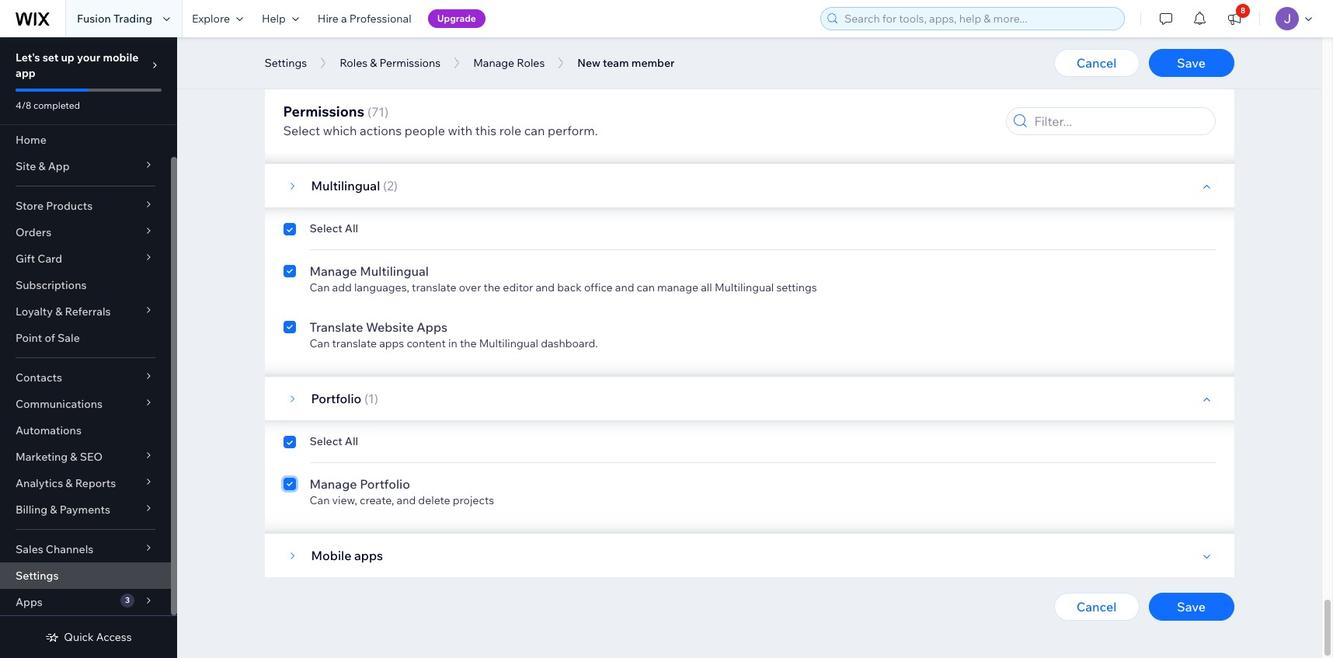 Task type: describe. For each thing, give the bounding box(es) containing it.
translate website apps can translate apps content in the multilingual dashboard.
[[310, 320, 598, 351]]

settings link
[[0, 563, 171, 589]]

can for manage portfolio
[[310, 494, 330, 508]]

editor
[[503, 281, 534, 295]]

71
[[372, 104, 385, 120]]

loyalty
[[16, 305, 53, 319]]

new
[[578, 56, 601, 70]]

projects
[[453, 494, 495, 508]]

can inside translate website apps can translate apps content in the multilingual dashboard.
[[310, 337, 330, 351]]

8
[[1241, 5, 1246, 16]]

let's
[[16, 51, 40, 65]]

apps inside translate website apps can translate apps content in the multilingual dashboard.
[[417, 320, 448, 335]]

analytics
[[16, 477, 63, 491]]

4/8 completed
[[16, 100, 80, 111]]

new team member
[[578, 56, 675, 70]]

sales channels button
[[0, 536, 171, 563]]

orders button
[[0, 219, 171, 246]]

and inside manage apps can view, delete, rate and edit app info.
[[419, 124, 439, 138]]

website
[[366, 320, 414, 335]]

& for loyalty
[[55, 305, 62, 319]]

apps inside install apps can install and update apps on the site.
[[348, 51, 379, 66]]

delete,
[[360, 124, 394, 138]]

site
[[16, 159, 36, 173]]

role
[[500, 123, 522, 138]]

site.
[[487, 68, 508, 82]]

this
[[476, 123, 497, 138]]

sales channels
[[16, 543, 94, 557]]

manage for roles
[[474, 56, 515, 70]]

multilingual right all
[[715, 281, 774, 295]]

roles & permissions button
[[332, 51, 449, 75]]

in
[[449, 337, 458, 351]]

and left back
[[536, 281, 555, 295]]

referrals
[[65, 305, 111, 319]]

upgrade
[[437, 12, 476, 24]]

a
[[341, 12, 347, 26]]

fusion trading
[[77, 12, 152, 26]]

help button
[[253, 0, 308, 37]]

marketing
[[16, 450, 68, 464]]

people
[[405, 123, 445, 138]]

point of sale
[[16, 331, 80, 345]]

manage roles button
[[466, 51, 553, 75]]

delete
[[419, 494, 451, 508]]

& for billing
[[50, 503, 57, 517]]

quick
[[64, 630, 94, 644]]

subscriptions link
[[0, 272, 171, 299]]

roles & permissions
[[340, 56, 441, 70]]

all for portfolio
[[345, 435, 358, 449]]

cancel for 1st the cancel button from the bottom of the page
[[1077, 599, 1117, 615]]

Search for tools, apps, help & more... field
[[840, 8, 1120, 30]]

save for 1st the cancel button from the bottom of the page
[[1178, 599, 1206, 615]]

loyalty & referrals button
[[0, 299, 171, 325]]

quick access
[[64, 630, 132, 644]]

marketing & seo button
[[0, 444, 171, 470]]

analytics & reports
[[16, 477, 116, 491]]

select inside permissions ( 71 ) select which actions people with this role can perform.
[[283, 123, 320, 138]]

store
[[16, 199, 44, 213]]

communications button
[[0, 391, 171, 417]]

permissions inside permissions ( 71 ) select which actions people with this role can perform.
[[283, 103, 365, 120]]

portfolio inside the 'manage portfolio can view, create, and delete projects'
[[360, 477, 410, 492]]

contacts
[[16, 371, 62, 385]]

app
[[48, 159, 70, 173]]

actions
[[360, 123, 402, 138]]

translate inside manage multilingual can add languages, translate over the editor and back office and can manage all multilingual settings
[[412, 281, 457, 295]]

team
[[603, 56, 629, 70]]

2 vertical spatial apps
[[354, 548, 383, 564]]

trading
[[113, 12, 152, 26]]

content
[[407, 337, 446, 351]]

subscriptions
[[16, 278, 87, 292]]

contacts button
[[0, 365, 171, 391]]

set
[[43, 51, 59, 65]]

add
[[332, 281, 352, 295]]

new team member button
[[570, 51, 683, 75]]

reports
[[75, 477, 116, 491]]

back
[[558, 281, 582, 295]]

site & app button
[[0, 153, 171, 180]]

upgrade button
[[428, 9, 486, 28]]

0 vertical spatial portfolio
[[311, 391, 362, 407]]

can for manage apps
[[310, 124, 330, 138]]

settings for settings link
[[16, 569, 59, 583]]

portfolio ( 1 )
[[311, 391, 379, 407]]

apps inside install apps can install and update apps on the site.
[[425, 68, 450, 82]]

permissions inside button
[[380, 56, 441, 70]]

( for portfolio
[[365, 391, 369, 407]]

home link
[[0, 127, 171, 153]]

billing & payments
[[16, 503, 110, 517]]

apps inside manage apps can view, delete, rate and edit app info.
[[360, 107, 391, 122]]

settings for settings button
[[265, 56, 307, 70]]

perform.
[[548, 123, 598, 138]]

the inside manage multilingual can add languages, translate over the editor and back office and can manage all multilingual settings
[[484, 281, 501, 295]]

save button for second the cancel button from the bottom
[[1149, 49, 1235, 77]]

your
[[77, 51, 101, 65]]

install apps can install and update apps on the site.
[[310, 51, 508, 82]]

manage for portfolio
[[310, 477, 357, 492]]

update
[[386, 68, 422, 82]]

settings button
[[257, 51, 315, 75]]

1 roles from the left
[[340, 56, 368, 70]]

) for portfolio
[[375, 391, 379, 407]]

cancel for second the cancel button from the bottom
[[1077, 55, 1117, 71]]

card
[[38, 252, 62, 266]]

4/8
[[16, 100, 31, 111]]

2
[[387, 178, 394, 194]]

) for permissions
[[385, 104, 389, 120]]

1
[[369, 391, 375, 407]]

orders
[[16, 225, 51, 239]]

fusion
[[77, 12, 111, 26]]

select all for multilingual ( 2 )
[[310, 222, 358, 236]]

settings
[[777, 281, 818, 295]]

hire a professional
[[318, 12, 412, 26]]

) for multilingual
[[394, 178, 398, 194]]

automations link
[[0, 417, 171, 444]]

mobile
[[311, 548, 352, 564]]



Task type: locate. For each thing, give the bounding box(es) containing it.
2 cancel from the top
[[1077, 599, 1117, 615]]

point
[[16, 331, 42, 345]]

select for multilingual
[[310, 222, 343, 236]]

1 save button from the top
[[1149, 49, 1235, 77]]

Filter... field
[[1030, 108, 1211, 134]]

4 can from the top
[[310, 337, 330, 351]]

apps inside the "sidebar" element
[[16, 595, 43, 609]]

with
[[448, 123, 473, 138]]

0 vertical spatial permissions
[[380, 56, 441, 70]]

translate left over at the left top of page
[[412, 281, 457, 295]]

and inside install apps can install and update apps on the site.
[[365, 68, 384, 82]]

translate
[[310, 320, 363, 335]]

settings inside button
[[265, 56, 307, 70]]

manage inside manage apps can view, delete, rate and edit app info.
[[310, 107, 357, 122]]

select all for portfolio ( 1 )
[[310, 435, 358, 449]]

& for marketing
[[70, 450, 77, 464]]

1 view, from the top
[[332, 124, 358, 138]]

languages,
[[354, 281, 410, 295]]

can
[[310, 68, 330, 82], [310, 124, 330, 138], [310, 281, 330, 295], [310, 337, 330, 351], [310, 494, 330, 508]]

& right loyalty
[[55, 305, 62, 319]]

0 vertical spatial select all
[[310, 222, 358, 236]]

0 vertical spatial select
[[283, 123, 320, 138]]

& for roles
[[370, 56, 377, 70]]

view, for apps
[[332, 124, 358, 138]]

0 vertical spatial can
[[525, 123, 545, 138]]

0 vertical spatial app
[[16, 66, 36, 80]]

apps up "content"
[[417, 320, 448, 335]]

and
[[365, 68, 384, 82], [419, 124, 439, 138], [536, 281, 555, 295], [616, 281, 635, 295], [397, 494, 416, 508]]

apps inside translate website apps can translate apps content in the multilingual dashboard.
[[379, 337, 404, 351]]

2 vertical spatial (
[[365, 391, 369, 407]]

1 horizontal spatial app
[[463, 124, 483, 138]]

and right install
[[365, 68, 384, 82]]

1 vertical spatial translate
[[332, 337, 377, 351]]

& for site
[[38, 159, 46, 173]]

0 vertical spatial save
[[1178, 55, 1206, 71]]

2 save from the top
[[1178, 599, 1206, 615]]

mobile apps
[[311, 548, 383, 564]]

can inside the 'manage portfolio can view, create, and delete projects'
[[310, 494, 330, 508]]

( up delete,
[[368, 104, 372, 120]]

1 vertical spatial all
[[345, 435, 358, 449]]

and inside the 'manage portfolio can view, create, and delete projects'
[[397, 494, 416, 508]]

apps down sales
[[16, 595, 43, 609]]

manage portfolio can view, create, and delete projects
[[310, 477, 495, 508]]

app inside let's set up your mobile app
[[16, 66, 36, 80]]

the right in
[[460, 337, 477, 351]]

settings left install on the top of page
[[265, 56, 307, 70]]

2 vertical spatial )
[[375, 391, 379, 407]]

translate down translate
[[332, 337, 377, 351]]

can down install on the top of page
[[310, 68, 330, 82]]

and right office
[[616, 281, 635, 295]]

gift card
[[16, 252, 62, 266]]

all down multilingual ( 2 )
[[345, 222, 358, 236]]

communications
[[16, 397, 103, 411]]

can left add
[[310, 281, 330, 295]]

all for multilingual
[[345, 222, 358, 236]]

create,
[[360, 494, 394, 508]]

apps up delete,
[[360, 107, 391, 122]]

home
[[16, 133, 46, 147]]

& right billing
[[50, 503, 57, 517]]

& inside dropdown button
[[66, 477, 73, 491]]

portfolio
[[311, 391, 362, 407], [360, 477, 410, 492]]

&
[[370, 56, 377, 70], [38, 159, 46, 173], [55, 305, 62, 319], [70, 450, 77, 464], [66, 477, 73, 491], [50, 503, 57, 517]]

can up mobile
[[310, 494, 330, 508]]

select all down multilingual ( 2 )
[[310, 222, 358, 236]]

up
[[61, 51, 75, 65]]

1 horizontal spatial settings
[[265, 56, 307, 70]]

view, inside manage apps can view, delete, rate and edit app info.
[[332, 124, 358, 138]]

) up actions
[[385, 104, 389, 120]]

8 button
[[1218, 0, 1252, 37]]

manage right 'on'
[[474, 56, 515, 70]]

1 horizontal spatial translate
[[412, 281, 457, 295]]

0 vertical spatial save button
[[1149, 49, 1235, 77]]

view, inside the 'manage portfolio can view, create, and delete projects'
[[332, 494, 358, 508]]

the for install apps
[[468, 68, 484, 82]]

0 horizontal spatial permissions
[[283, 103, 365, 120]]

view, for portfolio
[[332, 494, 358, 508]]

manage for multilingual
[[310, 264, 357, 279]]

access
[[96, 630, 132, 644]]

multilingual up languages,
[[360, 264, 429, 279]]

apps right mobile
[[354, 548, 383, 564]]

app inside manage apps can view, delete, rate and edit app info.
[[463, 124, 483, 138]]

install
[[310, 51, 345, 66]]

settings
[[265, 56, 307, 70], [16, 569, 59, 583]]

sale
[[58, 331, 80, 345]]

manage up which
[[310, 107, 357, 122]]

0 vertical spatial view,
[[332, 124, 358, 138]]

roles right site.
[[517, 56, 545, 70]]

app
[[16, 66, 36, 80], [463, 124, 483, 138]]

sales
[[16, 543, 43, 557]]

gift
[[16, 252, 35, 266]]

( down actions
[[383, 178, 387, 194]]

manage apps can view, delete, rate and edit app info.
[[310, 107, 507, 138]]

gift card button
[[0, 246, 171, 272]]

1 all from the top
[[345, 222, 358, 236]]

can inside manage multilingual can add languages, translate over the editor and back office and can manage all multilingual settings
[[310, 281, 330, 295]]

1 select all from the top
[[310, 222, 358, 236]]

1 vertical spatial can
[[637, 281, 655, 295]]

can inside permissions ( 71 ) select which actions people with this role can perform.
[[525, 123, 545, 138]]

analytics & reports button
[[0, 470, 171, 497]]

the right over at the left top of page
[[484, 281, 501, 295]]

0 vertical spatial translate
[[412, 281, 457, 295]]

rate
[[397, 124, 417, 138]]

1 cancel from the top
[[1077, 55, 1117, 71]]

save
[[1178, 55, 1206, 71], [1178, 599, 1206, 615]]

None checkbox
[[283, 49, 296, 82], [283, 222, 296, 240], [283, 262, 296, 295], [283, 475, 296, 508], [283, 49, 296, 82], [283, 222, 296, 240], [283, 262, 296, 295], [283, 475, 296, 508]]

seo
[[80, 450, 103, 464]]

manage inside manage multilingual can add languages, translate over the editor and back office and can manage all multilingual settings
[[310, 264, 357, 279]]

on
[[452, 68, 465, 82]]

1 vertical spatial save button
[[1149, 593, 1235, 621]]

multilingual left "2"
[[311, 178, 380, 194]]

2 can from the top
[[310, 124, 330, 138]]

1 vertical spatial save
[[1178, 599, 1206, 615]]

0 horizontal spatial can
[[525, 123, 545, 138]]

payments
[[60, 503, 110, 517]]

can down translate
[[310, 337, 330, 351]]

3 can from the top
[[310, 281, 330, 295]]

billing & payments button
[[0, 497, 171, 523]]

0 vertical spatial (
[[368, 104, 372, 120]]

view, left create,
[[332, 494, 358, 508]]

help
[[262, 12, 286, 26]]

point of sale link
[[0, 325, 171, 351]]

1 vertical spatial settings
[[16, 569, 59, 583]]

marketing & seo
[[16, 450, 103, 464]]

( for permissions
[[368, 104, 372, 120]]

0 vertical spatial the
[[468, 68, 484, 82]]

1 horizontal spatial roles
[[517, 56, 545, 70]]

1 horizontal spatial can
[[637, 281, 655, 295]]

2 vertical spatial the
[[460, 337, 477, 351]]

1 vertical spatial (
[[383, 178, 387, 194]]

1 vertical spatial view,
[[332, 494, 358, 508]]

1 vertical spatial select all
[[310, 435, 358, 449]]

0 horizontal spatial app
[[16, 66, 36, 80]]

roles down a in the top left of the page
[[340, 56, 368, 70]]

settings down sales
[[16, 569, 59, 583]]

0 horizontal spatial translate
[[332, 337, 377, 351]]

) inside permissions ( 71 ) select which actions people with this role can perform.
[[385, 104, 389, 120]]

2 save button from the top
[[1149, 593, 1235, 621]]

0 vertical spatial all
[[345, 222, 358, 236]]

site & app
[[16, 159, 70, 173]]

automations
[[16, 424, 82, 438]]

the inside translate website apps can translate apps content in the multilingual dashboard.
[[460, 337, 477, 351]]

multilingual inside translate website apps can translate apps content in the multilingual dashboard.
[[479, 337, 539, 351]]

multilingual right in
[[479, 337, 539, 351]]

products
[[46, 199, 93, 213]]

1 cancel button from the top
[[1055, 49, 1140, 77]]

1 horizontal spatial )
[[385, 104, 389, 120]]

2 select all from the top
[[310, 435, 358, 449]]

& left "reports"
[[66, 477, 73, 491]]

over
[[459, 281, 482, 295]]

2 all from the top
[[345, 435, 358, 449]]

& for analytics
[[66, 477, 73, 491]]

5 can from the top
[[310, 494, 330, 508]]

1 vertical spatial the
[[484, 281, 501, 295]]

& inside popup button
[[55, 305, 62, 319]]

can left manage
[[637, 281, 655, 295]]

1 save from the top
[[1178, 55, 1206, 71]]

can left delete,
[[310, 124, 330, 138]]

apps
[[348, 51, 379, 66], [360, 107, 391, 122], [417, 320, 448, 335], [16, 595, 43, 609]]

dashboard.
[[541, 337, 598, 351]]

manage inside button
[[474, 56, 515, 70]]

and left delete
[[397, 494, 416, 508]]

0 vertical spatial cancel
[[1077, 55, 1117, 71]]

2 vertical spatial select
[[310, 435, 343, 449]]

roles
[[340, 56, 368, 70], [517, 56, 545, 70]]

sidebar element
[[0, 37, 177, 658]]

of
[[45, 331, 55, 345]]

all
[[701, 281, 713, 295]]

the inside install apps can install and update apps on the site.
[[468, 68, 484, 82]]

portfolio up create,
[[360, 477, 410, 492]]

all
[[345, 222, 358, 236], [345, 435, 358, 449]]

store products button
[[0, 193, 171, 219]]

2 cancel button from the top
[[1055, 593, 1140, 621]]

apps up install
[[348, 51, 379, 66]]

select left which
[[283, 123, 320, 138]]

apps down website
[[379, 337, 404, 351]]

portfolio left the 1
[[311, 391, 362, 407]]

member
[[632, 56, 675, 70]]

& inside button
[[370, 56, 377, 70]]

select for portfolio
[[310, 435, 343, 449]]

multilingual ( 2 )
[[311, 178, 398, 194]]

0 horizontal spatial )
[[375, 391, 379, 407]]

1 vertical spatial permissions
[[283, 103, 365, 120]]

translate inside translate website apps can translate apps content in the multilingual dashboard.
[[332, 337, 377, 351]]

select down 'portfolio ( 1 )'
[[310, 435, 343, 449]]

1 vertical spatial cancel button
[[1055, 593, 1140, 621]]

0 vertical spatial apps
[[425, 68, 450, 82]]

can for install apps
[[310, 68, 330, 82]]

select all
[[310, 222, 358, 236], [310, 435, 358, 449]]

manage up mobile
[[310, 477, 357, 492]]

hire
[[318, 12, 339, 26]]

select down multilingual ( 2 )
[[310, 222, 343, 236]]

None checkbox
[[283, 105, 296, 138], [283, 318, 296, 351], [283, 435, 296, 453], [283, 105, 296, 138], [283, 318, 296, 351], [283, 435, 296, 453]]

the right 'on'
[[468, 68, 484, 82]]

all down 'portfolio ( 1 )'
[[345, 435, 358, 449]]

can inside manage multilingual can add languages, translate over the editor and back office and can manage all multilingual settings
[[637, 281, 655, 295]]

professional
[[350, 12, 412, 26]]

0 horizontal spatial settings
[[16, 569, 59, 583]]

cancel
[[1077, 55, 1117, 71], [1077, 599, 1117, 615]]

loyalty & referrals
[[16, 305, 111, 319]]

manage for apps
[[310, 107, 357, 122]]

( inside permissions ( 71 ) select which actions people with this role can perform.
[[368, 104, 372, 120]]

view, left delete,
[[332, 124, 358, 138]]

( for multilingual
[[383, 178, 387, 194]]

1 horizontal spatial permissions
[[380, 56, 441, 70]]

can for manage multilingual
[[310, 281, 330, 295]]

app down "let's"
[[16, 66, 36, 80]]

select all down 'portfolio ( 1 )'
[[310, 435, 358, 449]]

1 vertical spatial )
[[394, 178, 398, 194]]

3
[[125, 595, 130, 606]]

apps
[[425, 68, 450, 82], [379, 337, 404, 351], [354, 548, 383, 564]]

manage inside the 'manage portfolio can view, create, and delete projects'
[[310, 477, 357, 492]]

1 vertical spatial app
[[463, 124, 483, 138]]

let's set up your mobile app
[[16, 51, 139, 80]]

manage
[[474, 56, 515, 70], [310, 107, 357, 122], [310, 264, 357, 279], [310, 477, 357, 492]]

can inside manage apps can view, delete, rate and edit app info.
[[310, 124, 330, 138]]

) down website
[[375, 391, 379, 407]]

1 vertical spatial select
[[310, 222, 343, 236]]

save for second the cancel button from the bottom
[[1178, 55, 1206, 71]]

& left seo
[[70, 450, 77, 464]]

and left edit
[[419, 124, 439, 138]]

1 vertical spatial portfolio
[[360, 477, 410, 492]]

view,
[[332, 124, 358, 138], [332, 494, 358, 508]]

can right role
[[525, 123, 545, 138]]

the for translate website apps
[[460, 337, 477, 351]]

settings inside the "sidebar" element
[[16, 569, 59, 583]]

0 vertical spatial )
[[385, 104, 389, 120]]

app right edit
[[463, 124, 483, 138]]

2 horizontal spatial )
[[394, 178, 398, 194]]

0 vertical spatial cancel button
[[1055, 49, 1140, 77]]

apps left 'on'
[[425, 68, 450, 82]]

edit
[[441, 124, 461, 138]]

0 horizontal spatial roles
[[340, 56, 368, 70]]

permissions ( 71 ) select which actions people with this role can perform.
[[283, 103, 598, 138]]

permissions up which
[[283, 103, 365, 120]]

manage
[[658, 281, 699, 295]]

save button for 1st the cancel button from the bottom of the page
[[1149, 593, 1235, 621]]

2 roles from the left
[[517, 56, 545, 70]]

( down website
[[365, 391, 369, 407]]

translate
[[412, 281, 457, 295], [332, 337, 377, 351]]

can inside install apps can install and update apps on the site.
[[310, 68, 330, 82]]

1 can from the top
[[310, 68, 330, 82]]

& right site
[[38, 159, 46, 173]]

0 vertical spatial settings
[[265, 56, 307, 70]]

permissions left 'on'
[[380, 56, 441, 70]]

1 vertical spatial cancel
[[1077, 599, 1117, 615]]

) down rate
[[394, 178, 398, 194]]

& right install
[[370, 56, 377, 70]]

manage up add
[[310, 264, 357, 279]]

quick access button
[[45, 630, 132, 644]]

2 view, from the top
[[332, 494, 358, 508]]

1 vertical spatial apps
[[379, 337, 404, 351]]



Task type: vqa. For each thing, say whether or not it's contained in the screenshot.
Coupon code
no



